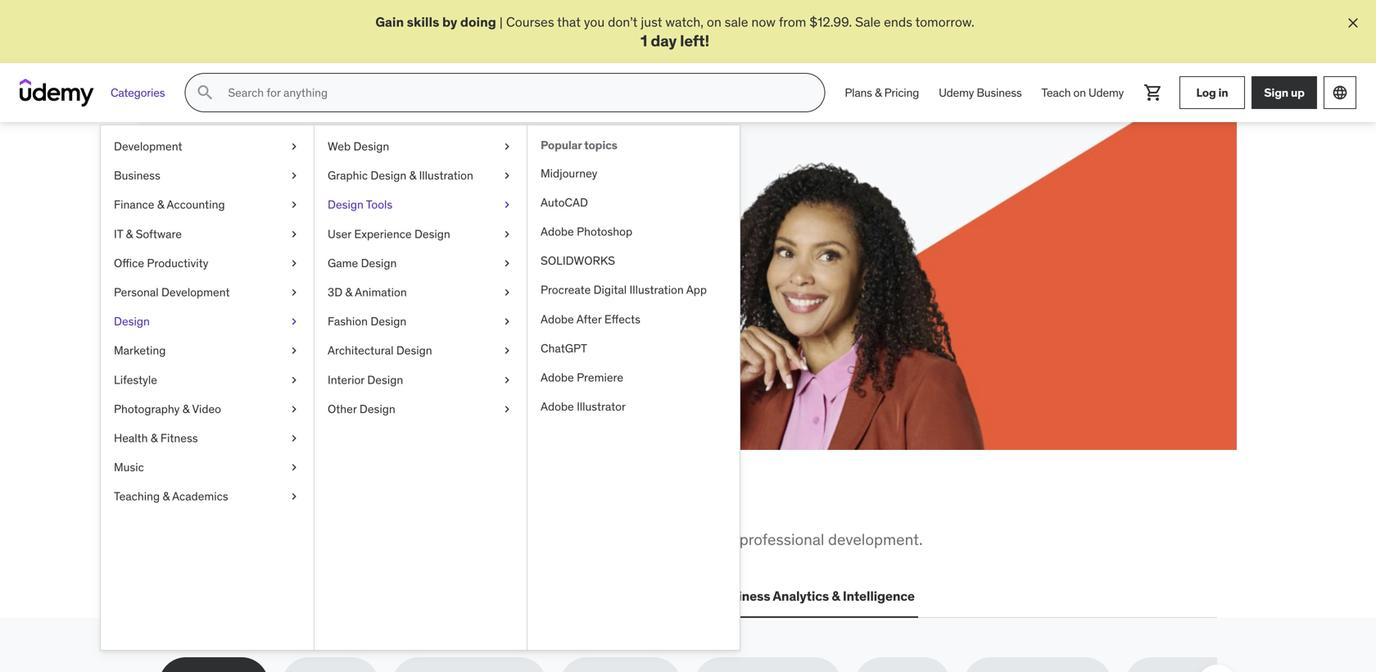 Task type: describe. For each thing, give the bounding box(es) containing it.
sign up link
[[1252, 76, 1318, 109]]

app
[[687, 283, 707, 297]]

design for interior
[[367, 372, 403, 387]]

xsmall image for lifestyle
[[288, 372, 301, 388]]

game design
[[328, 256, 397, 271]]

xsmall image for marketing
[[288, 343, 301, 359]]

professional
[[740, 530, 825, 549]]

photography & video
[[114, 402, 221, 416]]

academics
[[172, 489, 228, 504]]

adobe for adobe after effects
[[541, 312, 574, 327]]

plans & pricing
[[845, 85, 920, 100]]

2 udemy from the left
[[1089, 85, 1125, 100]]

design inside design "link"
[[114, 314, 150, 329]]

it & software link
[[101, 220, 314, 249]]

place
[[524, 489, 593, 523]]

graphic design & illustration link
[[315, 161, 527, 190]]

adobe for adobe illustrator
[[541, 399, 574, 414]]

1
[[641, 31, 648, 50]]

& down web design link
[[410, 168, 417, 183]]

it & software
[[114, 227, 182, 241]]

web
[[328, 139, 351, 154]]

you inside gain skills by doing | courses that you don't just watch, on sale now from $12.99. sale ends tomorrow. 1 day left!
[[584, 14, 605, 30]]

web design
[[328, 139, 390, 154]]

xsmall image for teaching & academics
[[288, 489, 301, 505]]

submit search image
[[195, 83, 215, 103]]

health & fitness link
[[101, 424, 314, 453]]

illustrator
[[577, 399, 626, 414]]

adobe for adobe premiere
[[541, 370, 574, 385]]

it certifications button
[[291, 577, 395, 616]]

photography
[[114, 402, 180, 416]]

1 vertical spatial on
[[1074, 85, 1087, 100]]

all the skills you need in one place from critical workplace skills to technical topics, our catalog supports well-rounded professional development.
[[159, 489, 923, 549]]

& for it & software
[[126, 227, 133, 241]]

web design link
[[315, 132, 527, 161]]

intelligence
[[843, 588, 915, 605]]

other design
[[328, 402, 396, 416]]

xsmall image for web design
[[501, 139, 514, 155]]

design for architectural
[[397, 343, 433, 358]]

topics,
[[447, 530, 493, 549]]

in inside learn, practice, succeed (and save) courses for every skill in your learning journey, starting at $12.99. sale ends tomorrow.
[[349, 267, 360, 284]]

animation
[[355, 285, 407, 300]]

music
[[114, 460, 144, 475]]

adobe illustrator link
[[528, 392, 740, 422]]

design for other
[[360, 402, 396, 416]]

every
[[289, 267, 320, 284]]

skills inside gain skills by doing | courses that you don't just watch, on sale now from $12.99. sale ends tomorrow. 1 day left!
[[407, 14, 440, 30]]

science
[[530, 588, 579, 605]]

procreate digital illustration app
[[541, 283, 707, 297]]

your
[[363, 267, 388, 284]]

skill
[[323, 267, 346, 284]]

up
[[1292, 85, 1305, 100]]

& for 3d & animation
[[345, 285, 353, 300]]

tools
[[366, 197, 393, 212]]

fashion design
[[328, 314, 407, 329]]

business inside 'link'
[[977, 85, 1022, 100]]

design for web
[[354, 139, 390, 154]]

journey,
[[442, 267, 488, 284]]

& for plans & pricing
[[875, 85, 882, 100]]

teach on udemy link
[[1032, 73, 1134, 112]]

starting
[[491, 267, 537, 284]]

business link
[[101, 161, 314, 190]]

catalog
[[523, 530, 575, 549]]

adobe premiere link
[[528, 363, 740, 392]]

learn, practice, succeed (and save) courses for every skill in your learning journey, starting at $12.99. sale ends tomorrow.
[[218, 194, 537, 302]]

user experience design link
[[315, 220, 527, 249]]

business analytics & intelligence button
[[712, 577, 919, 616]]

xsmall image for office productivity
[[288, 255, 301, 271]]

categories
[[111, 85, 165, 100]]

xsmall image for graphic design & illustration
[[501, 168, 514, 184]]

data
[[499, 588, 527, 605]]

shopping cart with 0 items image
[[1144, 83, 1164, 103]]

sale for |
[[856, 14, 881, 30]]

software
[[136, 227, 182, 241]]

xsmall image for health & fitness
[[288, 430, 301, 446]]

lifestyle
[[114, 372, 157, 387]]

graphic
[[328, 168, 368, 183]]

teaching & academics link
[[101, 482, 314, 511]]

adobe illustrator
[[541, 399, 626, 414]]

teach
[[1042, 85, 1071, 100]]

architectural
[[328, 343, 394, 358]]

sale for save)
[[278, 285, 304, 302]]

tomorrow. for |
[[916, 14, 975, 30]]

ends for save)
[[307, 285, 336, 302]]

critical
[[199, 530, 245, 549]]

by
[[443, 14, 458, 30]]

log in link
[[1180, 76, 1246, 109]]

fitness
[[161, 431, 198, 446]]

the
[[202, 489, 244, 523]]

technical
[[380, 530, 444, 549]]

architectural design
[[328, 343, 433, 358]]

teaching & academics
[[114, 489, 228, 504]]

video
[[192, 402, 221, 416]]

popular
[[541, 138, 582, 153]]

analytics
[[773, 588, 829, 605]]

on inside gain skills by doing | courses that you don't just watch, on sale now from $12.99. sale ends tomorrow. 1 day left!
[[707, 14, 722, 30]]

game
[[328, 256, 358, 271]]

design for graphic
[[371, 168, 407, 183]]

& for finance & accounting
[[157, 197, 164, 212]]

midjourney link
[[528, 159, 740, 188]]

fashion
[[328, 314, 368, 329]]

midjourney
[[541, 166, 598, 181]]

design for fashion
[[371, 314, 407, 329]]

digital
[[594, 283, 627, 297]]

design tools link
[[315, 190, 527, 220]]

personal
[[114, 285, 159, 300]]

teaching
[[114, 489, 160, 504]]

Search for anything text field
[[225, 79, 805, 107]]

xsmall image for design
[[288, 314, 301, 330]]

certifications
[[308, 588, 391, 605]]

chatgpt link
[[528, 334, 740, 363]]

music link
[[101, 453, 314, 482]]

xsmall image for music
[[288, 460, 301, 476]]

effects
[[605, 312, 641, 327]]

1 horizontal spatial skills
[[324, 530, 359, 549]]

xsmall image for architectural design
[[501, 343, 514, 359]]

you inside all the skills you need in one place from critical workplace skills to technical topics, our catalog supports well-rounded professional development.
[[323, 489, 370, 523]]

now
[[752, 14, 776, 30]]

xsmall image for development
[[288, 139, 301, 155]]

gain skills by doing | courses that you don't just watch, on sale now from $12.99. sale ends tomorrow. 1 day left!
[[376, 14, 975, 50]]

& for teaching & academics
[[163, 489, 170, 504]]



Task type: locate. For each thing, give the bounding box(es) containing it.
ends inside gain skills by doing | courses that you don't just watch, on sale now from $12.99. sale ends tomorrow. 1 day left!
[[884, 14, 913, 30]]

1 vertical spatial $12.99.
[[233, 285, 275, 302]]

1 horizontal spatial udemy
[[1089, 85, 1125, 100]]

xsmall image inside 3d & animation link
[[501, 285, 514, 301]]

2 horizontal spatial skills
[[407, 14, 440, 30]]

1 vertical spatial sale
[[278, 285, 304, 302]]

in right log
[[1219, 85, 1229, 100]]

close image
[[1346, 15, 1362, 31]]

0 horizontal spatial on
[[707, 14, 722, 30]]

after
[[577, 312, 602, 327]]

xsmall image for personal development
[[288, 285, 301, 301]]

xsmall image inside "interior design" link
[[501, 372, 514, 388]]

& up office
[[126, 227, 133, 241]]

business up finance
[[114, 168, 160, 183]]

0 horizontal spatial in
[[349, 267, 360, 284]]

practice,
[[308, 194, 420, 228]]

1 vertical spatial it
[[294, 588, 305, 605]]

design up animation
[[361, 256, 397, 271]]

tomorrow. inside learn, practice, succeed (and save) courses for every skill in your learning journey, starting at $12.99. sale ends tomorrow.
[[339, 285, 398, 302]]

(and
[[218, 226, 275, 260]]

0 horizontal spatial courses
[[218, 267, 266, 284]]

it inside "link"
[[114, 227, 123, 241]]

design up 'tools'
[[371, 168, 407, 183]]

1 horizontal spatial business
[[715, 588, 771, 605]]

xsmall image inside design tools link
[[501, 197, 514, 213]]

tomorrow. down your
[[339, 285, 398, 302]]

skills left by in the left top of the page
[[407, 14, 440, 30]]

$12.99. inside learn, practice, succeed (and save) courses for every skill in your learning journey, starting at $12.99. sale ends tomorrow.
[[233, 285, 275, 302]]

xsmall image up starting
[[501, 226, 514, 242]]

design down graphic
[[328, 197, 364, 212]]

workplace
[[249, 530, 321, 549]]

udemy inside 'link'
[[939, 85, 975, 100]]

categories button
[[101, 73, 175, 112]]

1 vertical spatial ends
[[307, 285, 336, 302]]

courses up at
[[218, 267, 266, 284]]

xsmall image for fashion design
[[501, 314, 514, 330]]

design link
[[101, 307, 314, 336]]

premiere
[[577, 370, 624, 385]]

day
[[651, 31, 677, 50]]

xsmall image down every
[[288, 314, 301, 330]]

xsmall image inside other design link
[[501, 401, 514, 417]]

0 vertical spatial in
[[1219, 85, 1229, 100]]

0 horizontal spatial $12.99.
[[233, 285, 275, 302]]

xsmall image for other design
[[501, 401, 514, 417]]

2 horizontal spatial in
[[1219, 85, 1229, 100]]

user
[[328, 227, 352, 241]]

gain
[[376, 14, 404, 30]]

you right that
[[584, 14, 605, 30]]

solidworks link
[[528, 247, 740, 276]]

0 vertical spatial ends
[[884, 14, 913, 30]]

development down categories dropdown button
[[114, 139, 182, 154]]

in right skill
[[349, 267, 360, 284]]

adobe after effects link
[[528, 305, 740, 334]]

design inside web design link
[[354, 139, 390, 154]]

xsmall image for design tools
[[501, 197, 514, 213]]

xsmall image up the learn,
[[288, 168, 301, 184]]

xsmall image inside development link
[[288, 139, 301, 155]]

0 horizontal spatial illustration
[[419, 168, 474, 183]]

illustration down web design link
[[419, 168, 474, 183]]

adobe down autocad
[[541, 224, 574, 239]]

design inside game design link
[[361, 256, 397, 271]]

it for it & software
[[114, 227, 123, 241]]

business
[[977, 85, 1022, 100], [114, 168, 160, 183], [715, 588, 771, 605]]

adobe after effects
[[541, 312, 641, 327]]

design down interior design
[[360, 402, 396, 416]]

design inside graphic design & illustration link
[[371, 168, 407, 183]]

& right the analytics
[[832, 588, 841, 605]]

marketing
[[114, 343, 166, 358]]

& for health & fitness
[[151, 431, 158, 446]]

xsmall image for it & software
[[288, 226, 301, 242]]

xsmall image inside the finance & accounting link
[[288, 197, 301, 213]]

design tools element
[[527, 126, 740, 650]]

1 horizontal spatial $12.99.
[[810, 14, 853, 30]]

courses right |
[[506, 14, 555, 30]]

health & fitness
[[114, 431, 198, 446]]

ends
[[884, 14, 913, 30], [307, 285, 336, 302]]

xsmall image inside design "link"
[[288, 314, 301, 330]]

design down architectural design
[[367, 372, 403, 387]]

office productivity link
[[101, 249, 314, 278]]

autocad
[[541, 195, 588, 210]]

xsmall image inside web design link
[[501, 139, 514, 155]]

design inside user experience design link
[[415, 227, 451, 241]]

xsmall image for business
[[288, 168, 301, 184]]

xsmall image
[[501, 168, 514, 184], [501, 255, 514, 271], [288, 285, 301, 301], [501, 314, 514, 330], [288, 343, 301, 359], [501, 343, 514, 359], [288, 372, 301, 388], [501, 372, 514, 388], [288, 401, 301, 417], [501, 401, 514, 417], [288, 430, 301, 446], [288, 460, 301, 476], [288, 489, 301, 505]]

xsmall image inside it & software "link"
[[288, 226, 301, 242]]

graphic design & illustration
[[328, 168, 474, 183]]

procreate digital illustration app link
[[528, 276, 740, 305]]

it certifications
[[294, 588, 391, 605]]

log in
[[1197, 85, 1229, 100]]

xsmall image inside photography & video link
[[288, 401, 301, 417]]

adobe down chatgpt
[[541, 370, 574, 385]]

marketing link
[[101, 336, 314, 366]]

xsmall image inside personal development link
[[288, 285, 301, 301]]

$12.99. inside gain skills by doing | courses that you don't just watch, on sale now from $12.99. sale ends tomorrow. 1 day left!
[[810, 14, 853, 30]]

skills left to
[[324, 530, 359, 549]]

architectural design link
[[315, 336, 527, 366]]

on left sale
[[707, 14, 722, 30]]

sale inside learn, practice, succeed (and save) courses for every skill in your learning journey, starting at $12.99. sale ends tomorrow.
[[278, 285, 304, 302]]

0 vertical spatial it
[[114, 227, 123, 241]]

1 adobe from the top
[[541, 224, 574, 239]]

xsmall image for finance & accounting
[[288, 197, 301, 213]]

on
[[707, 14, 722, 30], [1074, 85, 1087, 100]]

& inside "link"
[[126, 227, 133, 241]]

design right web
[[354, 139, 390, 154]]

1 horizontal spatial it
[[294, 588, 305, 605]]

0 vertical spatial sale
[[856, 14, 881, 30]]

1 horizontal spatial illustration
[[630, 283, 684, 297]]

0 vertical spatial tomorrow.
[[916, 14, 975, 30]]

ends inside learn, practice, succeed (and save) courses for every skill in your learning journey, starting at $12.99. sale ends tomorrow.
[[307, 285, 336, 302]]

in inside all the skills you need in one place from critical workplace skills to technical topics, our catalog supports well-rounded professional development.
[[443, 489, 468, 523]]

4 adobe from the top
[[541, 399, 574, 414]]

adobe down adobe premiere
[[541, 399, 574, 414]]

ends up the pricing
[[884, 14, 913, 30]]

0 vertical spatial skills
[[407, 14, 440, 30]]

0 horizontal spatial sale
[[278, 285, 304, 302]]

watch,
[[666, 14, 704, 30]]

in up topics,
[[443, 489, 468, 523]]

udemy business link
[[930, 73, 1032, 112]]

0 horizontal spatial udemy
[[939, 85, 975, 100]]

$12.99. for save)
[[233, 285, 275, 302]]

0 vertical spatial illustration
[[419, 168, 474, 183]]

design tools
[[328, 197, 393, 212]]

0 vertical spatial business
[[977, 85, 1022, 100]]

xsmall image inside business link
[[288, 168, 301, 184]]

on right teach
[[1074, 85, 1087, 100]]

personal development link
[[101, 278, 314, 307]]

business for business
[[114, 168, 160, 183]]

design inside "interior design" link
[[367, 372, 403, 387]]

1 vertical spatial courses
[[218, 267, 266, 284]]

xsmall image inside lifestyle link
[[288, 372, 301, 388]]

0 horizontal spatial ends
[[307, 285, 336, 302]]

udemy image
[[20, 79, 94, 107]]

& right the 3d
[[345, 285, 353, 300]]

design inside fashion design link
[[371, 314, 407, 329]]

3 adobe from the top
[[541, 370, 574, 385]]

1 udemy from the left
[[939, 85, 975, 100]]

sale down every
[[278, 285, 304, 302]]

business inside button
[[715, 588, 771, 605]]

autocad link
[[528, 188, 740, 217]]

xsmall image inside office productivity link
[[288, 255, 301, 271]]

xsmall image for interior design
[[501, 372, 514, 388]]

1 horizontal spatial tomorrow.
[[916, 14, 975, 30]]

finance & accounting link
[[101, 190, 314, 220]]

courses for doing
[[506, 14, 555, 30]]

interior design link
[[315, 366, 527, 395]]

xsmall image inside user experience design link
[[501, 226, 514, 242]]

xsmall image inside fashion design link
[[501, 314, 514, 330]]

0 vertical spatial you
[[584, 14, 605, 30]]

$12.99. down the for
[[233, 285, 275, 302]]

tomorrow.
[[916, 14, 975, 30], [339, 285, 398, 302]]

1 vertical spatial skills
[[248, 489, 319, 523]]

0 vertical spatial courses
[[506, 14, 555, 30]]

other design link
[[315, 395, 527, 424]]

plans
[[845, 85, 873, 100]]

1 horizontal spatial in
[[443, 489, 468, 523]]

xsmall image left web
[[288, 139, 301, 155]]

xsmall image for user experience design
[[501, 226, 514, 242]]

it left certifications
[[294, 588, 305, 605]]

that
[[557, 14, 581, 30]]

it for it certifications
[[294, 588, 305, 605]]

0 vertical spatial development
[[114, 139, 182, 154]]

lifestyle link
[[101, 366, 314, 395]]

1 vertical spatial tomorrow.
[[339, 285, 398, 302]]

development down office productivity link at the top left of page
[[161, 285, 230, 300]]

3d
[[328, 285, 343, 300]]

xsmall image for game design
[[501, 255, 514, 271]]

business left the analytics
[[715, 588, 771, 605]]

office productivity
[[114, 256, 209, 271]]

xsmall image inside graphic design & illustration link
[[501, 168, 514, 184]]

interior
[[328, 372, 365, 387]]

|
[[500, 14, 503, 30]]

xsmall image up every
[[288, 226, 301, 242]]

courses for (and
[[218, 267, 266, 284]]

1 vertical spatial illustration
[[630, 283, 684, 297]]

adobe for adobe photoshop
[[541, 224, 574, 239]]

finance & accounting
[[114, 197, 225, 212]]

don't
[[608, 14, 638, 30]]

teach on udemy
[[1042, 85, 1125, 100]]

2 horizontal spatial business
[[977, 85, 1022, 100]]

0 horizontal spatial it
[[114, 227, 123, 241]]

accounting
[[167, 197, 225, 212]]

it up office
[[114, 227, 123, 241]]

courses inside gain skills by doing | courses that you don't just watch, on sale now from $12.99. sale ends tomorrow. 1 day left!
[[506, 14, 555, 30]]

design inside architectural design link
[[397, 343, 433, 358]]

3d & animation link
[[315, 278, 527, 307]]

$12.99. for |
[[810, 14, 853, 30]]

game design link
[[315, 249, 527, 278]]

illustration down solidworks link
[[630, 283, 684, 297]]

health
[[114, 431, 148, 446]]

tomorrow. for save)
[[339, 285, 398, 302]]

& left video
[[183, 402, 190, 416]]

0 horizontal spatial business
[[114, 168, 160, 183]]

1 horizontal spatial courses
[[506, 14, 555, 30]]

sale inside gain skills by doing | courses that you don't just watch, on sale now from $12.99. sale ends tomorrow. 1 day left!
[[856, 14, 881, 30]]

development.
[[829, 530, 923, 549]]

you
[[584, 14, 605, 30], [323, 489, 370, 523]]

user experience design
[[328, 227, 451, 241]]

development link
[[101, 132, 314, 161]]

it
[[114, 227, 123, 241], [294, 588, 305, 605]]

xsmall image inside teaching & academics link
[[288, 489, 301, 505]]

data science
[[499, 588, 579, 605]]

in
[[1219, 85, 1229, 100], [349, 267, 360, 284], [443, 489, 468, 523]]

& right teaching
[[163, 489, 170, 504]]

1 horizontal spatial sale
[[856, 14, 881, 30]]

need
[[375, 489, 438, 523]]

personal development
[[114, 285, 230, 300]]

1 vertical spatial you
[[323, 489, 370, 523]]

for
[[269, 267, 285, 284]]

& for photography & video
[[183, 402, 190, 416]]

2 vertical spatial business
[[715, 588, 771, 605]]

1 horizontal spatial on
[[1074, 85, 1087, 100]]

xsmall image for 3d & animation
[[501, 285, 514, 301]]

0 horizontal spatial skills
[[248, 489, 319, 523]]

xsmall image for photography & video
[[288, 401, 301, 417]]

adobe up chatgpt
[[541, 312, 574, 327]]

$12.99. right "from"
[[810, 14, 853, 30]]

adobe
[[541, 224, 574, 239], [541, 312, 574, 327], [541, 370, 574, 385], [541, 399, 574, 414]]

0 vertical spatial $12.99.
[[810, 14, 853, 30]]

design inside other design link
[[360, 402, 396, 416]]

udemy left 'shopping cart with 0 items' icon
[[1089, 85, 1125, 100]]

& inside button
[[832, 588, 841, 605]]

photography & video link
[[101, 395, 314, 424]]

office
[[114, 256, 144, 271]]

& right plans
[[875, 85, 882, 100]]

xsmall image left autocad
[[501, 197, 514, 213]]

left!
[[680, 31, 710, 50]]

xsmall image inside architectural design link
[[501, 343, 514, 359]]

it inside button
[[294, 588, 305, 605]]

xsmall image up save)
[[288, 197, 301, 213]]

xsmall image inside health & fitness link
[[288, 430, 301, 446]]

adobe photoshop
[[541, 224, 633, 239]]

design down animation
[[371, 314, 407, 329]]

you up to
[[323, 489, 370, 523]]

business left teach
[[977, 85, 1022, 100]]

1 vertical spatial development
[[161, 285, 230, 300]]

0 horizontal spatial you
[[323, 489, 370, 523]]

design down fashion design link
[[397, 343, 433, 358]]

0 vertical spatial on
[[707, 14, 722, 30]]

rounded
[[678, 530, 736, 549]]

xsmall image left "popular"
[[501, 139, 514, 155]]

xsmall image inside marketing 'link'
[[288, 343, 301, 359]]

2 vertical spatial skills
[[324, 530, 359, 549]]

2 adobe from the top
[[541, 312, 574, 327]]

ends for |
[[884, 14, 913, 30]]

xsmall image right the for
[[288, 255, 301, 271]]

design down design tools link
[[415, 227, 451, 241]]

courses inside learn, practice, succeed (and save) courses for every skill in your learning journey, starting at $12.99. sale ends tomorrow.
[[218, 267, 266, 284]]

1 horizontal spatial ends
[[884, 14, 913, 30]]

ends down skill
[[307, 285, 336, 302]]

xsmall image down starting
[[501, 285, 514, 301]]

experience
[[354, 227, 412, 241]]

fashion design link
[[315, 307, 527, 336]]

& right health
[[151, 431, 158, 446]]

xsmall image
[[288, 139, 301, 155], [501, 139, 514, 155], [288, 168, 301, 184], [288, 197, 301, 213], [501, 197, 514, 213], [288, 226, 301, 242], [501, 226, 514, 242], [288, 255, 301, 271], [501, 285, 514, 301], [288, 314, 301, 330]]

design inside design tools link
[[328, 197, 364, 212]]

0 horizontal spatial tomorrow.
[[339, 285, 398, 302]]

choose a language image
[[1333, 85, 1349, 101]]

sale up plans
[[856, 14, 881, 30]]

1 vertical spatial business
[[114, 168, 160, 183]]

& right finance
[[157, 197, 164, 212]]

tomorrow. up udemy business
[[916, 14, 975, 30]]

chatgpt
[[541, 341, 588, 356]]

learning
[[391, 267, 439, 284]]

1 vertical spatial in
[[349, 267, 360, 284]]

1 horizontal spatial you
[[584, 14, 605, 30]]

skills up workplace
[[248, 489, 319, 523]]

design down personal
[[114, 314, 150, 329]]

business for business analytics & intelligence
[[715, 588, 771, 605]]

2 vertical spatial in
[[443, 489, 468, 523]]

log
[[1197, 85, 1217, 100]]

$12.99.
[[810, 14, 853, 30], [233, 285, 275, 302]]

tomorrow. inside gain skills by doing | courses that you don't just watch, on sale now from $12.99. sale ends tomorrow. 1 day left!
[[916, 14, 975, 30]]

xsmall image inside game design link
[[501, 255, 514, 271]]

illustration inside design tools element
[[630, 283, 684, 297]]

in inside 'link'
[[1219, 85, 1229, 100]]

development
[[114, 139, 182, 154], [161, 285, 230, 300]]

xsmall image inside music link
[[288, 460, 301, 476]]

udemy right the pricing
[[939, 85, 975, 100]]

design for game
[[361, 256, 397, 271]]

our
[[497, 530, 520, 549]]



Task type: vqa. For each thing, say whether or not it's contained in the screenshot.
MICROSOFT
no



